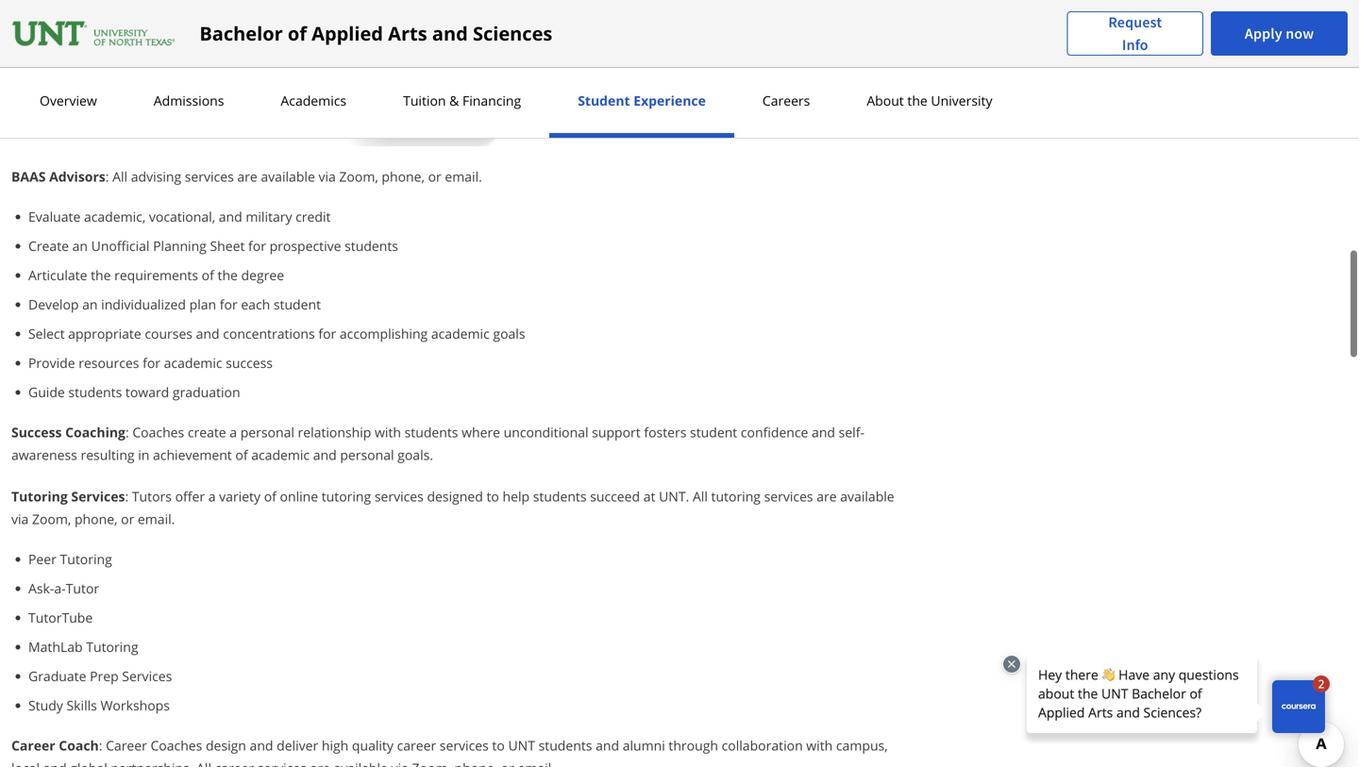 Task type: describe. For each thing, give the bounding box(es) containing it.
all inside : career coaches design and deliver high quality career services to unt students and alumni through collaboration with campus, local and global partnerships. all career services are available via zoom, phone, or email.
[[196, 760, 211, 768]]

design
[[206, 737, 246, 755]]

military
[[246, 208, 292, 226]]

overview
[[40, 92, 97, 110]]

baas advisors : all advising services are available via zoom, phone, or email.
[[11, 168, 482, 186]]

study skills workshops
[[28, 697, 170, 715]]

through
[[669, 737, 719, 755]]

for inside provide resources for academic success list item
[[143, 354, 161, 372]]

graduate prep services
[[28, 668, 172, 685]]

create
[[28, 237, 69, 255]]

now
[[1286, 24, 1315, 43]]

select appropriate courses and concentrations for accomplishing academic goals
[[28, 325, 525, 343]]

tutoring services
[[11, 488, 125, 506]]

zoom, inside : tutors offer a variety of online tutoring services designed to help students succeed at unt. all tutoring services are available via zoom, phone, or email.
[[32, 510, 71, 528]]

student experience link
[[572, 92, 712, 110]]

develop
[[28, 296, 79, 313]]

of inside : tutors offer a variety of online tutoring services designed to help students succeed at unt. all tutoring services are available via zoom, phone, or email.
[[264, 488, 277, 506]]

1 tutoring from the left
[[322, 488, 371, 506]]

university of north texas image
[[11, 18, 177, 49]]

email. inside : career coaches design and deliver high quality career services to unt students and alumni through collaboration with campus, local and global partnerships. all career services are available via zoom, phone, or email.
[[518, 760, 555, 768]]

concentrations
[[223, 325, 315, 343]]

student inside ": coaches create a personal relationship with students where unconditional support fosters student confidence and self- awareness resulting in achievement of academic and personal goals."
[[690, 423, 738, 441]]

collaboration
[[722, 737, 803, 755]]

services down study skills workshops list item
[[440, 737, 489, 755]]

alumni
[[623, 737, 665, 755]]

individualized
[[101, 296, 186, 313]]

available inside : career coaches design and deliver high quality career services to unt students and alumni through collaboration with campus, local and global partnerships. all career services are available via zoom, phone, or email.
[[334, 760, 388, 768]]

provide resources for academic success
[[28, 354, 273, 372]]

of inside list item
[[202, 266, 214, 284]]

or inside : career coaches design and deliver high quality career services to unt students and alumni through collaboration with campus, local and global partnerships. all career services are available via zoom, phone, or email.
[[501, 760, 514, 768]]

sheet
[[210, 237, 245, 255]]

tutors
[[132, 488, 172, 506]]

are inside : career coaches design and deliver high quality career services to unt students and alumni through collaboration with campus, local and global partnerships. all career services are available via zoom, phone, or email.
[[310, 760, 330, 768]]

via inside : tutors offer a variety of online tutoring services designed to help students succeed at unt. all tutoring services are available via zoom, phone, or email.
[[11, 510, 29, 528]]

in
[[138, 446, 150, 464]]

: for career
[[99, 737, 102, 755]]

0 horizontal spatial career
[[215, 760, 254, 768]]

overview link
[[34, 92, 103, 110]]

0 vertical spatial are
[[237, 168, 258, 186]]

apply now
[[1245, 24, 1315, 43]]

study skills workshops list item
[[28, 696, 903, 716]]

tutor
[[66, 580, 99, 598]]

appropriate
[[68, 325, 141, 343]]

experience
[[634, 92, 706, 110]]

help
[[503, 488, 530, 506]]

students down resources on the left of the page
[[68, 383, 122, 401]]

at
[[644, 488, 656, 506]]

to for help
[[487, 488, 499, 506]]

unt
[[508, 737, 535, 755]]

list containing peer tutoring
[[19, 550, 903, 716]]

0 horizontal spatial academic
[[164, 354, 222, 372]]

: up academic,
[[106, 168, 109, 186]]

create
[[188, 423, 226, 441]]

graduate
[[28, 668, 86, 685]]

about the university link
[[861, 92, 999, 110]]

university
[[931, 92, 993, 110]]

2 tutoring from the left
[[711, 488, 761, 506]]

for inside create an unofficial planning sheet for prospective students list item
[[248, 237, 266, 255]]

accomplishing
[[340, 325, 428, 343]]

student inside list item
[[274, 296, 321, 313]]

request info button
[[1067, 11, 1204, 56]]

select
[[28, 325, 65, 343]]

achievement
[[153, 446, 232, 464]]

courses
[[145, 325, 193, 343]]

students right prospective
[[345, 237, 398, 255]]

the for about
[[908, 92, 928, 110]]

tuition & financing link
[[398, 92, 527, 110]]

guide students toward graduation list item
[[28, 382, 903, 402]]

career inside : career coaches design and deliver high quality career services to unt students and alumni through collaboration with campus, local and global partnerships. all career services are available via zoom, phone, or email.
[[106, 737, 147, 755]]

coaching
[[65, 423, 126, 441]]

0 vertical spatial services
[[71, 488, 125, 506]]

are inside : tutors offer a variety of online tutoring services designed to help students succeed at unt. all tutoring services are available via zoom, phone, or email.
[[817, 488, 837, 506]]

and left the alumni
[[596, 737, 619, 755]]

partnerships.
[[111, 760, 193, 768]]

create an unofficial planning sheet for prospective students list item
[[28, 236, 903, 256]]

select appropriate courses and concentrations for accomplishing academic goals list item
[[28, 324, 903, 344]]

develop an individualized plan for each student list item
[[28, 295, 903, 314]]

academics
[[281, 92, 347, 110]]

offer
[[175, 488, 205, 506]]

tuition & financing
[[403, 92, 521, 110]]

and down plan
[[196, 325, 220, 343]]

1 horizontal spatial email.
[[445, 168, 482, 186]]

campus,
[[836, 737, 888, 755]]

bachelor of applied arts and sciences
[[200, 20, 553, 46]]

articulate
[[28, 266, 87, 284]]

graduate prep services list item
[[28, 667, 903, 686]]

advising
[[131, 168, 181, 186]]

designed
[[427, 488, 483, 506]]

goals
[[493, 325, 525, 343]]

sciences
[[473, 20, 553, 46]]

a-
[[54, 580, 66, 598]]

vocational,
[[149, 208, 215, 226]]

and right arts
[[432, 20, 468, 46]]

with inside : career coaches design and deliver high quality career services to unt students and alumni through collaboration with campus, local and global partnerships. all career services are available via zoom, phone, or email.
[[807, 737, 833, 755]]

prep
[[90, 668, 119, 685]]

for inside select appropriate courses and concentrations for accomplishing academic goals list item
[[319, 325, 336, 343]]

zoom, inside : career coaches design and deliver high quality career services to unt students and alumni through collaboration with campus, local and global partnerships. all career services are available via zoom, phone, or email.
[[412, 760, 451, 768]]

requirements
[[114, 266, 198, 284]]

&
[[450, 92, 459, 110]]

: tutors offer a variety of online tutoring services designed to help students succeed at unt. all tutoring services are available via zoom, phone, or email.
[[11, 488, 895, 528]]

evaluate academic, vocational, and military credit
[[28, 208, 331, 226]]

2 horizontal spatial academic
[[431, 325, 490, 343]]

workshops
[[101, 697, 170, 715]]

services up vocational,
[[185, 168, 234, 186]]

provide resources for academic success list item
[[28, 353, 903, 373]]

an for develop
[[82, 296, 98, 313]]

support
[[592, 423, 641, 441]]

provide
[[28, 354, 75, 372]]

awareness
[[11, 446, 77, 464]]

guide
[[28, 383, 65, 401]]

unofficial
[[91, 237, 150, 255]]

via inside : career coaches design and deliver high quality career services to unt students and alumni through collaboration with campus, local and global partnerships. all career services are available via zoom, phone, or email.
[[391, 760, 409, 768]]

request info
[[1109, 13, 1163, 54]]

success
[[226, 354, 273, 372]]

about
[[867, 92, 904, 110]]

tutoring for peer
[[60, 550, 112, 568]]

online
[[280, 488, 318, 506]]

local
[[11, 760, 40, 768]]

careers
[[763, 92, 810, 110]]

success coaching
[[11, 423, 126, 441]]

and left self-
[[812, 423, 836, 441]]

email. inside : tutors offer a variety of online tutoring services designed to help students succeed at unt. all tutoring services are available via zoom, phone, or email.
[[138, 510, 175, 528]]

0 vertical spatial phone,
[[382, 168, 425, 186]]

apply
[[1245, 24, 1283, 43]]

relationship
[[298, 423, 371, 441]]

toward
[[125, 383, 169, 401]]



Task type: locate. For each thing, give the bounding box(es) containing it.
via up peer
[[11, 510, 29, 528]]

students inside ": coaches create a personal relationship with students where unconditional support fosters student confidence and self- awareness resulting in achievement of academic and personal goals."
[[405, 423, 458, 441]]

zoom, down study skills workshops list item
[[412, 760, 451, 768]]

coaches up partnerships.
[[151, 737, 202, 755]]

1 vertical spatial are
[[817, 488, 837, 506]]

1 list from the top
[[19, 207, 903, 402]]

email. down tutors
[[138, 510, 175, 528]]

to inside : career coaches design and deliver high quality career services to unt students and alumni through collaboration with campus, local and global partnerships. all career services are available via zoom, phone, or email.
[[492, 737, 505, 755]]

0 horizontal spatial a
[[208, 488, 216, 506]]

or inside : tutors offer a variety of online tutoring services designed to help students succeed at unt. all tutoring services are available via zoom, phone, or email.
[[121, 510, 134, 528]]

1 horizontal spatial available
[[334, 760, 388, 768]]

all left advising
[[112, 168, 128, 186]]

an inside list item
[[82, 296, 98, 313]]

articulate the requirements of the degree
[[28, 266, 284, 284]]

a for create
[[230, 423, 237, 441]]

academic up online
[[251, 446, 310, 464]]

credit
[[296, 208, 331, 226]]

confidence
[[741, 423, 809, 441]]

and down career coach
[[43, 760, 67, 768]]

available inside : tutors offer a variety of online tutoring services designed to help students succeed at unt. all tutoring services are available via zoom, phone, or email.
[[841, 488, 895, 506]]

1 vertical spatial tutoring
[[60, 550, 112, 568]]

1 vertical spatial a
[[208, 488, 216, 506]]

coaches
[[132, 423, 184, 441], [151, 737, 202, 755]]

for inside develop an individualized plan for each student list item
[[220, 296, 238, 313]]

0 vertical spatial an
[[72, 237, 88, 255]]

and up 'sheet'
[[219, 208, 242, 226]]

all inside : tutors offer a variety of online tutoring services designed to help students succeed at unt. all tutoring services are available via zoom, phone, or email.
[[693, 488, 708, 506]]

a inside : tutors offer a variety of online tutoring services designed to help students succeed at unt. all tutoring services are available via zoom, phone, or email.
[[208, 488, 216, 506]]

0 vertical spatial available
[[261, 168, 315, 186]]

0 vertical spatial coaches
[[132, 423, 184, 441]]

1 vertical spatial career
[[215, 760, 254, 768]]

2 career from the left
[[106, 737, 147, 755]]

0 horizontal spatial with
[[375, 423, 401, 441]]

0 horizontal spatial via
[[11, 510, 29, 528]]

of left applied
[[288, 20, 307, 46]]

with left campus,
[[807, 737, 833, 755]]

email. down unt
[[518, 760, 555, 768]]

1 horizontal spatial career
[[397, 737, 436, 755]]

an right create
[[72, 237, 88, 255]]

ask-a-tutor
[[28, 580, 99, 598]]

0 vertical spatial zoom,
[[339, 168, 378, 186]]

: up resulting
[[126, 423, 129, 441]]

available up military
[[261, 168, 315, 186]]

1 horizontal spatial a
[[230, 423, 237, 441]]

0 horizontal spatial or
[[121, 510, 134, 528]]

applied
[[312, 20, 383, 46]]

: inside : career coaches design and deliver high quality career services to unt students and alumni through collaboration with campus, local and global partnerships. all career services are available via zoom, phone, or email.
[[99, 737, 102, 755]]

apply now button
[[1212, 11, 1348, 56]]

personal down relationship
[[340, 446, 394, 464]]

0 horizontal spatial phone,
[[75, 510, 118, 528]]

a for offer
[[208, 488, 216, 506]]

to left unt
[[492, 737, 505, 755]]

to inside : tutors offer a variety of online tutoring services designed to help students succeed at unt. all tutoring services are available via zoom, phone, or email.
[[487, 488, 499, 506]]

via up 'credit'
[[319, 168, 336, 186]]

resulting
[[81, 446, 135, 464]]

2 vertical spatial zoom,
[[412, 760, 451, 768]]

1 vertical spatial all
[[693, 488, 708, 506]]

with inside ": coaches create a personal relationship with students where unconditional support fosters student confidence and self- awareness resulting in achievement of academic and personal goals."
[[375, 423, 401, 441]]

study
[[28, 697, 63, 715]]

: inside ": coaches create a personal relationship with students where unconditional support fosters student confidence and self- awareness resulting in achievement of academic and personal goals."
[[126, 423, 129, 441]]

the right about at the top of page
[[908, 92, 928, 110]]

peer tutoring
[[28, 550, 112, 568]]

1 horizontal spatial phone,
[[382, 168, 425, 186]]

2 vertical spatial or
[[501, 760, 514, 768]]

1 horizontal spatial all
[[196, 760, 211, 768]]

1 horizontal spatial student
[[690, 423, 738, 441]]

with
[[375, 423, 401, 441], [807, 737, 833, 755]]

career
[[397, 737, 436, 755], [215, 760, 254, 768]]

of up variety
[[235, 446, 248, 464]]

a inside ": coaches create a personal relationship with students where unconditional support fosters student confidence and self- awareness resulting in achievement of academic and personal goals."
[[230, 423, 237, 441]]

tutoring right online
[[322, 488, 371, 506]]

1 vertical spatial coaches
[[151, 737, 202, 755]]

0 vertical spatial list
[[19, 207, 903, 402]]

0 vertical spatial student
[[274, 296, 321, 313]]

mathlab tutoring list item
[[28, 637, 903, 657]]

0 horizontal spatial career
[[11, 737, 55, 755]]

student up "select appropriate courses and concentrations for accomplishing academic goals"
[[274, 296, 321, 313]]

phone, down tutoring services
[[75, 510, 118, 528]]

coach
[[59, 737, 99, 755]]

0 vertical spatial career
[[397, 737, 436, 755]]

0 vertical spatial email.
[[445, 168, 482, 186]]

of up plan
[[202, 266, 214, 284]]

of
[[288, 20, 307, 46], [202, 266, 214, 284], [235, 446, 248, 464], [264, 488, 277, 506]]

coaches inside ": coaches create a personal relationship with students where unconditional support fosters student confidence and self- awareness resulting in achievement of academic and personal goals."
[[132, 423, 184, 441]]

tutortube list item
[[28, 608, 903, 628]]

academics link
[[275, 92, 352, 110]]

2 vertical spatial tutoring
[[86, 638, 138, 656]]

2 horizontal spatial via
[[391, 760, 409, 768]]

phone, inside : tutors offer a variety of online tutoring services designed to help students succeed at unt. all tutoring services are available via zoom, phone, or email.
[[75, 510, 118, 528]]

services up workshops on the left of the page
[[122, 668, 172, 685]]

1 horizontal spatial via
[[319, 168, 336, 186]]

mathlab tutoring
[[28, 638, 138, 656]]

: coaches create a personal relationship with students where unconditional support fosters student confidence and self- awareness resulting in achievement of academic and personal goals.
[[11, 423, 865, 464]]

2 vertical spatial all
[[196, 760, 211, 768]]

2 horizontal spatial available
[[841, 488, 895, 506]]

quality
[[352, 737, 394, 755]]

a right create
[[230, 423, 237, 441]]

2 horizontal spatial or
[[501, 760, 514, 768]]

1 career from the left
[[11, 737, 55, 755]]

1 vertical spatial available
[[841, 488, 895, 506]]

all right 'unt.' on the bottom of page
[[693, 488, 708, 506]]

: for coaches
[[126, 423, 129, 441]]

ask-a-tutor list item
[[28, 579, 903, 599]]

for left 'accomplishing'
[[319, 325, 336, 343]]

each
[[241, 296, 270, 313]]

services
[[185, 168, 234, 186], [375, 488, 424, 506], [764, 488, 814, 506], [440, 737, 489, 755], [258, 760, 307, 768]]

and down relationship
[[313, 446, 337, 464]]

2 vertical spatial are
[[310, 760, 330, 768]]

0 vertical spatial a
[[230, 423, 237, 441]]

are
[[237, 168, 258, 186], [817, 488, 837, 506], [310, 760, 330, 768]]

phone, inside : career coaches design and deliver high quality career services to unt students and alumni through collaboration with campus, local and global partnerships. all career services are available via zoom, phone, or email.
[[455, 760, 498, 768]]

0 horizontal spatial personal
[[240, 423, 295, 441]]

to for unt
[[492, 737, 505, 755]]

all
[[112, 168, 128, 186], [693, 488, 708, 506], [196, 760, 211, 768]]

1 vertical spatial with
[[807, 737, 833, 755]]

2 list from the top
[[19, 550, 903, 716]]

available
[[261, 168, 315, 186], [841, 488, 895, 506], [334, 760, 388, 768]]

student
[[274, 296, 321, 313], [690, 423, 738, 441]]

0 vertical spatial with
[[375, 423, 401, 441]]

the down unofficial at the left top
[[91, 266, 111, 284]]

0 vertical spatial to
[[487, 488, 499, 506]]

1 vertical spatial zoom,
[[32, 510, 71, 528]]

academic
[[431, 325, 490, 343], [164, 354, 222, 372], [251, 446, 310, 464]]

personal right create
[[240, 423, 295, 441]]

info
[[1123, 35, 1149, 54]]

services down confidence
[[764, 488, 814, 506]]

0 vertical spatial or
[[428, 168, 442, 186]]

the down 'sheet'
[[218, 266, 238, 284]]

phone, up evaluate academic, vocational, and military credit list item
[[382, 168, 425, 186]]

tutoring right 'unt.' on the bottom of page
[[711, 488, 761, 506]]

or down unt
[[501, 760, 514, 768]]

zoom, up prospective
[[339, 168, 378, 186]]

for right plan
[[220, 296, 238, 313]]

students inside : career coaches design and deliver high quality career services to unt students and alumni through collaboration with campus, local and global partnerships. all career services are available via zoom, phone, or email.
[[539, 737, 592, 755]]

unt online premium student wraparound services image
[[150, 0, 764, 146]]

students up the goals.
[[405, 423, 458, 441]]

evaluate academic, vocational, and military credit list item
[[28, 207, 903, 227]]

create an unofficial planning sheet for prospective students
[[28, 237, 398, 255]]

all down 'design'
[[196, 760, 211, 768]]

1 vertical spatial list
[[19, 550, 903, 716]]

1 vertical spatial to
[[492, 737, 505, 755]]

2 horizontal spatial email.
[[518, 760, 555, 768]]

an
[[72, 237, 88, 255], [82, 296, 98, 313]]

1 horizontal spatial zoom,
[[339, 168, 378, 186]]

careers link
[[757, 92, 816, 110]]

global
[[70, 760, 107, 768]]

0 vertical spatial via
[[319, 168, 336, 186]]

0 vertical spatial all
[[112, 168, 128, 186]]

1 horizontal spatial are
[[310, 760, 330, 768]]

2 vertical spatial email.
[[518, 760, 555, 768]]

email. up evaluate academic, vocational, and military credit list item
[[445, 168, 482, 186]]

0 horizontal spatial are
[[237, 168, 258, 186]]

career down 'design'
[[215, 760, 254, 768]]

bachelor
[[200, 20, 283, 46]]

: for tutors
[[125, 488, 129, 506]]

0 horizontal spatial email.
[[138, 510, 175, 528]]

services
[[71, 488, 125, 506], [122, 668, 172, 685]]

tutoring down 'awareness'
[[11, 488, 68, 506]]

about the university
[[867, 92, 993, 110]]

financing
[[463, 92, 521, 110]]

resources
[[79, 354, 139, 372]]

admissions link
[[148, 92, 230, 110]]

unt.
[[659, 488, 690, 506]]

career up local
[[11, 737, 55, 755]]

success
[[11, 423, 62, 441]]

tutoring up 'tutor' at the bottom left
[[60, 550, 112, 568]]

0 vertical spatial personal
[[240, 423, 295, 441]]

0 horizontal spatial available
[[261, 168, 315, 186]]

unconditional
[[504, 423, 589, 441]]

tutoring
[[322, 488, 371, 506], [711, 488, 761, 506]]

1 horizontal spatial the
[[218, 266, 238, 284]]

0 horizontal spatial tutoring
[[322, 488, 371, 506]]

2 horizontal spatial phone,
[[455, 760, 498, 768]]

deliver
[[277, 737, 318, 755]]

1 vertical spatial an
[[82, 296, 98, 313]]

0 horizontal spatial the
[[91, 266, 111, 284]]

0 horizontal spatial student
[[274, 296, 321, 313]]

1 vertical spatial email.
[[138, 510, 175, 528]]

the for articulate
[[91, 266, 111, 284]]

baas
[[11, 168, 46, 186]]

plan
[[189, 296, 216, 313]]

skills
[[67, 697, 97, 715]]

prospective
[[270, 237, 341, 255]]

coaches up "in"
[[132, 423, 184, 441]]

1 vertical spatial personal
[[340, 446, 394, 464]]

of inside ": coaches create a personal relationship with students where unconditional support fosters student confidence and self- awareness resulting in achievement of academic and personal goals."
[[235, 446, 248, 464]]

: left tutors
[[125, 488, 129, 506]]

1 vertical spatial services
[[122, 668, 172, 685]]

1 horizontal spatial with
[[807, 737, 833, 755]]

succeed
[[590, 488, 640, 506]]

list containing evaluate academic, vocational, and military credit
[[19, 207, 903, 402]]

ask-
[[28, 580, 54, 598]]

where
[[462, 423, 500, 441]]

and right 'design'
[[250, 737, 273, 755]]

develop an individualized plan for each student
[[28, 296, 321, 313]]

1 vertical spatial phone,
[[75, 510, 118, 528]]

0 horizontal spatial zoom,
[[32, 510, 71, 528]]

or up evaluate academic, vocational, and military credit list item
[[428, 168, 442, 186]]

variety
[[219, 488, 261, 506]]

1 vertical spatial via
[[11, 510, 29, 528]]

1 horizontal spatial academic
[[251, 446, 310, 464]]

self-
[[839, 423, 865, 441]]

articulate the requirements of the degree list item
[[28, 265, 903, 285]]

an up appropriate
[[82, 296, 98, 313]]

with up the goals.
[[375, 423, 401, 441]]

via
[[319, 168, 336, 186], [11, 510, 29, 528], [391, 760, 409, 768]]

student experience
[[578, 92, 706, 110]]

high
[[322, 737, 349, 755]]

tutoring
[[11, 488, 68, 506], [60, 550, 112, 568], [86, 638, 138, 656]]

an for create
[[72, 237, 88, 255]]

2 horizontal spatial all
[[693, 488, 708, 506]]

available down self-
[[841, 488, 895, 506]]

of left online
[[264, 488, 277, 506]]

via down quality
[[391, 760, 409, 768]]

1 horizontal spatial personal
[[340, 446, 394, 464]]

arts
[[388, 20, 427, 46]]

services inside list item
[[122, 668, 172, 685]]

tutoring up prep
[[86, 638, 138, 656]]

academic inside ": coaches create a personal relationship with students where unconditional support fosters student confidence and self- awareness resulting in achievement of academic and personal goals."
[[251, 446, 310, 464]]

phone, down study skills workshops list item
[[455, 760, 498, 768]]

2 horizontal spatial are
[[817, 488, 837, 506]]

0 vertical spatial tutoring
[[11, 488, 68, 506]]

2 vertical spatial available
[[334, 760, 388, 768]]

1 vertical spatial academic
[[164, 354, 222, 372]]

coaches inside : career coaches design and deliver high quality career services to unt students and alumni through collaboration with campus, local and global partnerships. all career services are available via zoom, phone, or email.
[[151, 737, 202, 755]]

0 vertical spatial academic
[[431, 325, 490, 343]]

tutortube
[[28, 609, 93, 627]]

list
[[19, 207, 903, 402], [19, 550, 903, 716]]

goals.
[[398, 446, 433, 464]]

2 horizontal spatial zoom,
[[412, 760, 451, 768]]

students right unt
[[539, 737, 592, 755]]

planning
[[153, 237, 207, 255]]

: career coaches design and deliver high quality career services to unt students and alumni through collaboration with campus, local and global partnerships. all career services are available via zoom, phone, or email.
[[11, 737, 888, 768]]

an inside list item
[[72, 237, 88, 255]]

or down tutors
[[121, 510, 134, 528]]

2 vertical spatial academic
[[251, 446, 310, 464]]

1 horizontal spatial or
[[428, 168, 442, 186]]

2 vertical spatial via
[[391, 760, 409, 768]]

guide students toward graduation
[[28, 383, 240, 401]]

students right help
[[533, 488, 587, 506]]

students inside : tutors offer a variety of online tutoring services designed to help students succeed at unt. all tutoring services are available via zoom, phone, or email.
[[533, 488, 587, 506]]

: up global
[[99, 737, 102, 755]]

advisors
[[49, 168, 106, 186]]

a right 'offer' on the left bottom of page
[[208, 488, 216, 506]]

available down quality
[[334, 760, 388, 768]]

1 vertical spatial student
[[690, 423, 738, 441]]

for up degree
[[248, 237, 266, 255]]

services down deliver
[[258, 760, 307, 768]]

academic down develop an individualized plan for each student list item
[[431, 325, 490, 343]]

career right quality
[[397, 737, 436, 755]]

student
[[578, 92, 630, 110]]

student right 'fosters'
[[690, 423, 738, 441]]

: inside : tutors offer a variety of online tutoring services designed to help students succeed at unt. all tutoring services are available via zoom, phone, or email.
[[125, 488, 129, 506]]

zoom, down tutoring services
[[32, 510, 71, 528]]

academic up graduation on the left
[[164, 354, 222, 372]]

tutoring for mathlab
[[86, 638, 138, 656]]

2 horizontal spatial the
[[908, 92, 928, 110]]

to left help
[[487, 488, 499, 506]]

for up toward
[[143, 354, 161, 372]]

peer tutoring list item
[[28, 550, 903, 569]]

services down resulting
[[71, 488, 125, 506]]

services down the goals.
[[375, 488, 424, 506]]

0 horizontal spatial all
[[112, 168, 128, 186]]

1 vertical spatial or
[[121, 510, 134, 528]]

fosters
[[644, 423, 687, 441]]

career coach
[[11, 737, 99, 755]]

1 horizontal spatial career
[[106, 737, 147, 755]]

students
[[345, 237, 398, 255], [68, 383, 122, 401], [405, 423, 458, 441], [533, 488, 587, 506], [539, 737, 592, 755]]

career up partnerships.
[[106, 737, 147, 755]]

2 vertical spatial phone,
[[455, 760, 498, 768]]

1 horizontal spatial tutoring
[[711, 488, 761, 506]]



Task type: vqa. For each thing, say whether or not it's contained in the screenshot.
the middle YOUR
no



